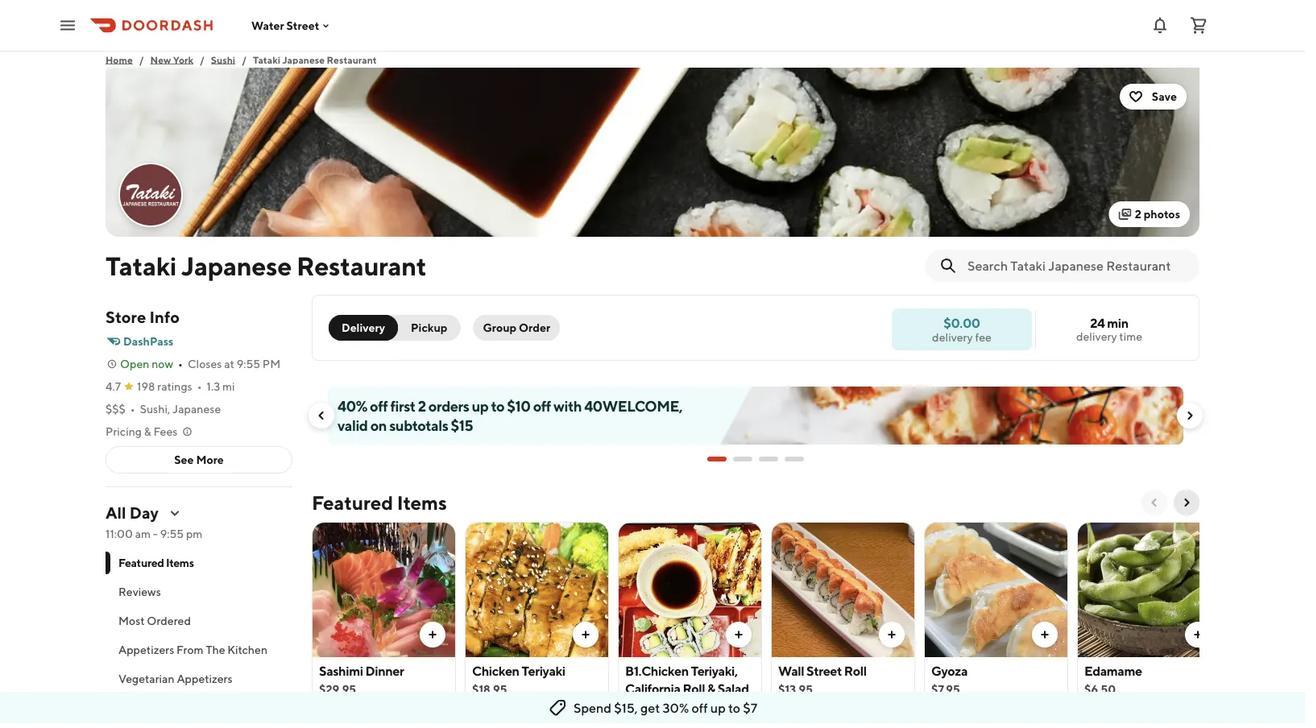 Task type: describe. For each thing, give the bounding box(es) containing it.
chicken teriyaki $18.95
[[472, 663, 565, 696]]

closes
[[188, 357, 222, 371]]

sushi,
[[140, 402, 170, 416]]

vegetarian
[[118, 672, 174, 686]]

0 vertical spatial tataki
[[253, 54, 280, 65]]

1 vertical spatial featured
[[118, 556, 164, 570]]

open now
[[120, 357, 173, 371]]

gyoza
[[931, 663, 968, 679]]

$7.95
[[931, 683, 960, 696]]

notification bell image
[[1150, 16, 1170, 35]]

street for water
[[286, 19, 319, 32]]

11:00 am - 9:55 pm
[[106, 527, 202, 541]]

teriyaki,
[[691, 663, 738, 679]]

$15
[[451, 416, 473, 434]]

roll inside b1.chicken teriyaki, california roll & salad $24.95
[[683, 681, 705, 696]]

group
[[483, 321, 517, 334]]

$$$
[[106, 402, 125, 416]]

$6.50
[[1084, 683, 1116, 696]]

edamame $6.50
[[1084, 663, 1142, 696]]

new york link
[[150, 52, 193, 68]]

40% off first 2 orders up to $10 off with 40welcome, valid on subtotals $15
[[338, 397, 682, 434]]

1 vertical spatial featured items
[[118, 556, 194, 570]]

1 / from the left
[[139, 54, 144, 65]]

add item to cart image for b1.chicken teriyaki, california roll & salad
[[732, 628, 745, 641]]

group order button
[[473, 315, 560, 341]]

9:55 for pm
[[160, 527, 184, 541]]

gyoza image
[[925, 522, 1067, 657]]

2 inside button
[[1135, 207, 1141, 221]]

1 vertical spatial tataki
[[106, 251, 176, 281]]

most
[[118, 614, 145, 628]]

min
[[1107, 315, 1128, 331]]

add item to cart image for wall street roll
[[885, 628, 898, 641]]

1 vertical spatial •
[[197, 380, 202, 393]]

$18.95
[[472, 683, 507, 696]]

chicken
[[472, 663, 519, 679]]

with
[[554, 397, 582, 414]]

0 horizontal spatial •
[[130, 402, 135, 416]]

vegetarian appetizers button
[[106, 665, 292, 694]]

store info
[[106, 308, 180, 327]]

home / new york / sushi / tataki japanese restaurant
[[106, 54, 377, 65]]

9:55 for pm
[[237, 357, 260, 371]]

open
[[120, 357, 149, 371]]

water street
[[251, 19, 319, 32]]

teriyaki
[[522, 663, 565, 679]]

b1.chicken teriyaki, california roll & salad $24.95
[[625, 663, 749, 714]]

$10
[[507, 397, 530, 414]]

to for $7
[[728, 700, 740, 716]]

• closes at 9:55 pm
[[178, 357, 281, 371]]

Pickup radio
[[388, 315, 460, 341]]

2 vertical spatial japanese
[[172, 402, 221, 416]]

delivery
[[342, 321, 385, 334]]

the
[[206, 643, 225, 657]]

water
[[251, 19, 284, 32]]

0 vertical spatial japanese
[[282, 54, 325, 65]]

roll inside wall street roll $13.95
[[844, 663, 867, 679]]

info
[[149, 308, 180, 327]]

salad
[[718, 681, 749, 696]]

order
[[519, 321, 550, 334]]

store
[[106, 308, 146, 327]]

sashimi
[[319, 663, 363, 679]]

menus image
[[168, 507, 181, 520]]

vegetarian appetizers
[[118, 672, 233, 686]]

home link
[[106, 52, 133, 68]]

sushi link
[[211, 52, 235, 68]]

at
[[224, 357, 234, 371]]

kitchen
[[227, 643, 268, 657]]

2 inside 40% off first 2 orders up to $10 off with 40welcome, valid on subtotals $15
[[418, 397, 426, 414]]

get
[[640, 700, 660, 716]]

& inside "pricing & fees" button
[[144, 425, 151, 438]]

most ordered
[[118, 614, 191, 628]]

spend
[[574, 700, 611, 716]]

previous button of carousel image
[[315, 409, 328, 422]]

fees
[[153, 425, 177, 438]]

add item to cart image for gyoza
[[1038, 628, 1051, 641]]

home
[[106, 54, 133, 65]]

1 vertical spatial restaurant
[[296, 251, 426, 281]]

group order
[[483, 321, 550, 334]]

first
[[390, 397, 415, 414]]

0 horizontal spatial off
[[370, 397, 388, 414]]

ordered
[[147, 614, 191, 628]]

now
[[152, 357, 173, 371]]

delivery inside 24 min delivery time
[[1076, 330, 1117, 343]]

dinner
[[365, 663, 404, 679]]

select promotional banner element
[[707, 445, 804, 474]]

new
[[150, 54, 171, 65]]

0 vertical spatial appetizers
[[118, 643, 174, 657]]

0 items, open order cart image
[[1189, 16, 1208, 35]]

water street button
[[251, 19, 332, 32]]

2 photos
[[1135, 207, 1180, 221]]

tataki japanese restaurant
[[106, 251, 426, 281]]

24 min delivery time
[[1076, 315, 1142, 343]]

sushi
[[211, 54, 235, 65]]

0 vertical spatial •
[[178, 357, 183, 371]]

1 vertical spatial japanese
[[181, 251, 292, 281]]

next button of carousel image
[[1183, 409, 1196, 422]]

wall street roll $13.95
[[778, 663, 867, 696]]

40welcome,
[[584, 397, 682, 414]]

subtotals
[[389, 416, 448, 434]]

featured items heading
[[312, 490, 447, 516]]

spend $15, get 30% off up to $7
[[574, 700, 757, 716]]

$0.00 delivery fee
[[932, 315, 992, 344]]



Task type: vqa. For each thing, say whether or not it's contained in the screenshot.
Burger King's 'mi'
no



Task type: locate. For each thing, give the bounding box(es) containing it.
9:55 right at
[[237, 357, 260, 371]]

delivery
[[1076, 330, 1117, 343], [932, 330, 973, 344]]

0 horizontal spatial street
[[286, 19, 319, 32]]

featured
[[312, 491, 393, 514], [118, 556, 164, 570]]

30%
[[663, 700, 689, 716]]

japanese
[[282, 54, 325, 65], [181, 251, 292, 281], [172, 402, 221, 416]]

2 horizontal spatial add item to cart image
[[1038, 628, 1051, 641]]

3 add item to cart image from the left
[[1191, 628, 1204, 641]]

see more
[[174, 453, 224, 466]]

198
[[137, 380, 155, 393]]

on
[[370, 416, 387, 434]]

featured items down on
[[312, 491, 447, 514]]

0 vertical spatial &
[[144, 425, 151, 438]]

sashimi dinner $29.95
[[319, 663, 404, 696]]

off up on
[[370, 397, 388, 414]]

2 photos button
[[1109, 201, 1190, 227]]

add item to cart image for chicken teriyaki
[[579, 628, 592, 641]]

2 add item to cart image from the left
[[885, 628, 898, 641]]

1 vertical spatial street
[[806, 663, 842, 679]]

add item to cart image
[[579, 628, 592, 641], [732, 628, 745, 641], [1038, 628, 1051, 641]]

/ left new
[[139, 54, 144, 65]]

1 horizontal spatial &
[[707, 681, 715, 696]]

roll right wall
[[844, 663, 867, 679]]

delivery left time
[[1076, 330, 1117, 343]]

3 / from the left
[[242, 54, 246, 65]]

2 horizontal spatial •
[[197, 380, 202, 393]]

2 horizontal spatial /
[[242, 54, 246, 65]]

pm
[[186, 527, 202, 541]]

to for $10
[[491, 397, 504, 414]]

0 horizontal spatial tataki
[[106, 251, 176, 281]]

11:00
[[106, 527, 133, 541]]

1 vertical spatial up
[[710, 700, 726, 716]]

save button
[[1120, 84, 1187, 110]]

roll up 30%
[[683, 681, 705, 696]]

0 horizontal spatial delivery
[[932, 330, 973, 344]]

featured up reviews
[[118, 556, 164, 570]]

1 horizontal spatial off
[[533, 397, 551, 414]]

0 vertical spatial 2
[[1135, 207, 1141, 221]]

photos
[[1144, 207, 1180, 221]]

featured items down -
[[118, 556, 194, 570]]

9:55
[[237, 357, 260, 371], [160, 527, 184, 541]]

1 horizontal spatial items
[[397, 491, 447, 514]]

1 horizontal spatial featured items
[[312, 491, 447, 514]]

Delivery radio
[[329, 315, 398, 341]]

pm
[[263, 357, 281, 371]]

up for orders
[[472, 397, 488, 414]]

1 add item to cart image from the left
[[426, 628, 439, 641]]

appetizers from the kitchen
[[118, 643, 268, 657]]

2 / from the left
[[200, 54, 204, 65]]

0 horizontal spatial roll
[[683, 681, 705, 696]]

save
[[1152, 90, 1177, 103]]

2 vertical spatial •
[[130, 402, 135, 416]]

up inside 40% off first 2 orders up to $10 off with 40welcome, valid on subtotals $15
[[472, 397, 488, 414]]

reviews button
[[106, 578, 292, 607]]

street inside wall street roll $13.95
[[806, 663, 842, 679]]

1 horizontal spatial tataki
[[253, 54, 280, 65]]

1 horizontal spatial /
[[200, 54, 204, 65]]

street right wall
[[806, 663, 842, 679]]

california
[[625, 681, 680, 696]]

2 horizontal spatial add item to cart image
[[1191, 628, 1204, 641]]

featured down valid
[[312, 491, 393, 514]]

delivery left fee
[[932, 330, 973, 344]]

off
[[370, 397, 388, 414], [533, 397, 551, 414], [692, 700, 708, 716]]

up for off
[[710, 700, 726, 716]]

1 horizontal spatial appetizers
[[177, 672, 233, 686]]

add item to cart image for sashimi dinner
[[426, 628, 439, 641]]

1 horizontal spatial 9:55
[[237, 357, 260, 371]]

roll
[[844, 663, 867, 679], [683, 681, 705, 696]]

1 vertical spatial 2
[[418, 397, 426, 414]]

more
[[196, 453, 224, 466]]

$0.00
[[944, 315, 980, 330]]

0 vertical spatial to
[[491, 397, 504, 414]]

add item to cart image for edamame
[[1191, 628, 1204, 641]]

1 horizontal spatial street
[[806, 663, 842, 679]]

0 vertical spatial roll
[[844, 663, 867, 679]]

gyoza $7.95
[[931, 663, 968, 696]]

0 vertical spatial items
[[397, 491, 447, 514]]

/ right york
[[200, 54, 204, 65]]

3 add item to cart image from the left
[[1038, 628, 1051, 641]]

reviews
[[118, 585, 161, 599]]

appetizers from the kitchen button
[[106, 636, 292, 665]]

0 vertical spatial featured
[[312, 491, 393, 514]]

pricing & fees button
[[106, 424, 194, 440]]

0 vertical spatial up
[[472, 397, 488, 414]]

tataki up store info
[[106, 251, 176, 281]]

add item to cart image
[[426, 628, 439, 641], [885, 628, 898, 641], [1191, 628, 1204, 641]]

4.7
[[106, 380, 121, 393]]

0 horizontal spatial &
[[144, 425, 151, 438]]

0 horizontal spatial add item to cart image
[[426, 628, 439, 641]]

1 horizontal spatial add item to cart image
[[885, 628, 898, 641]]

orders
[[428, 397, 469, 414]]

198 ratings •
[[137, 380, 202, 393]]

to left '$7'
[[728, 700, 740, 716]]

york
[[173, 54, 193, 65]]

0 vertical spatial street
[[286, 19, 319, 32]]

• right now
[[178, 357, 183, 371]]

0 horizontal spatial 2
[[418, 397, 426, 414]]

& left the fees
[[144, 425, 151, 438]]

$15,
[[614, 700, 638, 716]]

1 vertical spatial to
[[728, 700, 740, 716]]

all day
[[106, 503, 159, 522]]

1.3 mi
[[207, 380, 235, 393]]

next button of carousel image
[[1180, 496, 1193, 509]]

ratings
[[157, 380, 192, 393]]

am
[[135, 527, 151, 541]]

1 horizontal spatial •
[[178, 357, 183, 371]]

up up $15
[[472, 397, 488, 414]]

time
[[1119, 330, 1142, 343]]

delivery inside $0.00 delivery fee
[[932, 330, 973, 344]]

/ right sushi
[[242, 54, 246, 65]]

9:55 right -
[[160, 527, 184, 541]]

1 vertical spatial &
[[707, 681, 715, 696]]

& down teriyaki,
[[707, 681, 715, 696]]

featured inside featured items heading
[[312, 491, 393, 514]]

0 vertical spatial featured items
[[312, 491, 447, 514]]

0 horizontal spatial add item to cart image
[[579, 628, 592, 641]]

•
[[178, 357, 183, 371], [197, 380, 202, 393], [130, 402, 135, 416]]

1 horizontal spatial to
[[728, 700, 740, 716]]

order methods option group
[[329, 315, 460, 341]]

$7
[[743, 700, 757, 716]]

1 horizontal spatial up
[[710, 700, 726, 716]]

items inside featured items heading
[[397, 491, 447, 514]]

0 horizontal spatial items
[[166, 556, 194, 570]]

edamame
[[1084, 663, 1142, 679]]

items down subtotals
[[397, 491, 447, 514]]

to
[[491, 397, 504, 414], [728, 700, 740, 716]]

previous button of carousel image
[[1148, 496, 1161, 509]]

Item Search search field
[[968, 257, 1187, 275]]

pickup
[[411, 321, 447, 334]]

1 horizontal spatial delivery
[[1076, 330, 1117, 343]]

appetizers
[[118, 643, 174, 657], [177, 672, 233, 686]]

/
[[139, 54, 144, 65], [200, 54, 204, 65], [242, 54, 246, 65]]

restaurant up delivery
[[296, 251, 426, 281]]

1 horizontal spatial 2
[[1135, 207, 1141, 221]]

see more button
[[106, 447, 292, 473]]

appetizers down appetizers from the kitchen button
[[177, 672, 233, 686]]

all
[[106, 503, 126, 522]]

• right $$$
[[130, 402, 135, 416]]

1 vertical spatial 9:55
[[160, 527, 184, 541]]

0 horizontal spatial appetizers
[[118, 643, 174, 657]]

1 vertical spatial items
[[166, 556, 194, 570]]

& inside b1.chicken teriyaki, california roll & salad $24.95
[[707, 681, 715, 696]]

items down pm
[[166, 556, 194, 570]]

pricing & fees
[[106, 425, 177, 438]]

street right water
[[286, 19, 319, 32]]

dashpass
[[123, 335, 174, 348]]

mi
[[222, 380, 235, 393]]

street for wall
[[806, 663, 842, 679]]

$29.95
[[319, 683, 356, 696]]

sashimi dinner image
[[313, 522, 455, 657]]

2 add item to cart image from the left
[[732, 628, 745, 641]]

1 horizontal spatial roll
[[844, 663, 867, 679]]

$$$ • sushi, japanese
[[106, 402, 221, 416]]

b1.chicken
[[625, 663, 689, 679]]

wall
[[778, 663, 804, 679]]

off right 30%
[[692, 700, 708, 716]]

$13.95
[[778, 683, 813, 696]]

appetizers up 'vegetarian'
[[118, 643, 174, 657]]

to left '$10'
[[491, 397, 504, 414]]

0 vertical spatial 9:55
[[237, 357, 260, 371]]

off right '$10'
[[533, 397, 551, 414]]

-
[[153, 527, 158, 541]]

chicken teriyaki image
[[466, 522, 608, 657]]

0 horizontal spatial featured items
[[118, 556, 194, 570]]

0 vertical spatial restaurant
[[327, 54, 377, 65]]

restaurant down water street popup button
[[327, 54, 377, 65]]

1 add item to cart image from the left
[[579, 628, 592, 641]]

0 horizontal spatial to
[[491, 397, 504, 414]]

up down salad
[[710, 700, 726, 716]]

to inside 40% off first 2 orders up to $10 off with 40welcome, valid on subtotals $15
[[491, 397, 504, 414]]

1 vertical spatial appetizers
[[177, 672, 233, 686]]

2 horizontal spatial off
[[692, 700, 708, 716]]

0 horizontal spatial featured
[[118, 556, 164, 570]]

0 horizontal spatial /
[[139, 54, 144, 65]]

$24.95
[[625, 700, 662, 714]]

open menu image
[[58, 16, 77, 35]]

tataki down water
[[253, 54, 280, 65]]

up
[[472, 397, 488, 414], [710, 700, 726, 716]]

from
[[176, 643, 204, 657]]

1 horizontal spatial featured
[[312, 491, 393, 514]]

2 left photos
[[1135, 207, 1141, 221]]

tataki
[[253, 54, 280, 65], [106, 251, 176, 281]]

tataki japanese restaurant image
[[106, 68, 1200, 237], [120, 164, 181, 226]]

edamame image
[[1078, 522, 1220, 657]]

street
[[286, 19, 319, 32], [806, 663, 842, 679]]

2 right first
[[418, 397, 426, 414]]

0 horizontal spatial 9:55
[[160, 527, 184, 541]]

0 horizontal spatial up
[[472, 397, 488, 414]]

b1.chicken teriyaki, california roll & salad image
[[619, 522, 761, 657]]

most ordered button
[[106, 607, 292, 636]]

wall street roll image
[[772, 522, 914, 657]]

1 horizontal spatial add item to cart image
[[732, 628, 745, 641]]

restaurant
[[327, 54, 377, 65], [296, 251, 426, 281]]

• left 1.3
[[197, 380, 202, 393]]

see
[[174, 453, 194, 466]]

fee
[[975, 330, 992, 344]]

1 vertical spatial roll
[[683, 681, 705, 696]]



